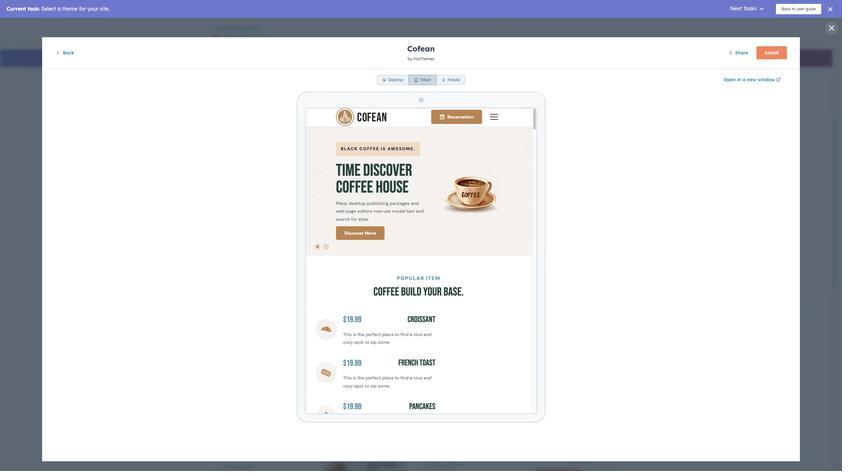 Task type: describe. For each thing, give the bounding box(es) containing it.
themes
[[243, 33, 271, 42]]

shop
[[222, 33, 240, 42]]

to
[[227, 26, 231, 31]]

back
[[216, 26, 226, 31]]

theme
[[232, 26, 245, 31]]

close image
[[829, 26, 835, 31]]

back to theme library link
[[211, 26, 261, 31]]



Task type: locate. For each thing, give the bounding box(es) containing it.
library
[[247, 26, 261, 31]]

back to theme library
[[216, 26, 261, 31]]

shop themes
[[222, 33, 271, 42]]



Task type: vqa. For each thing, say whether or not it's contained in the screenshot.
to
yes



